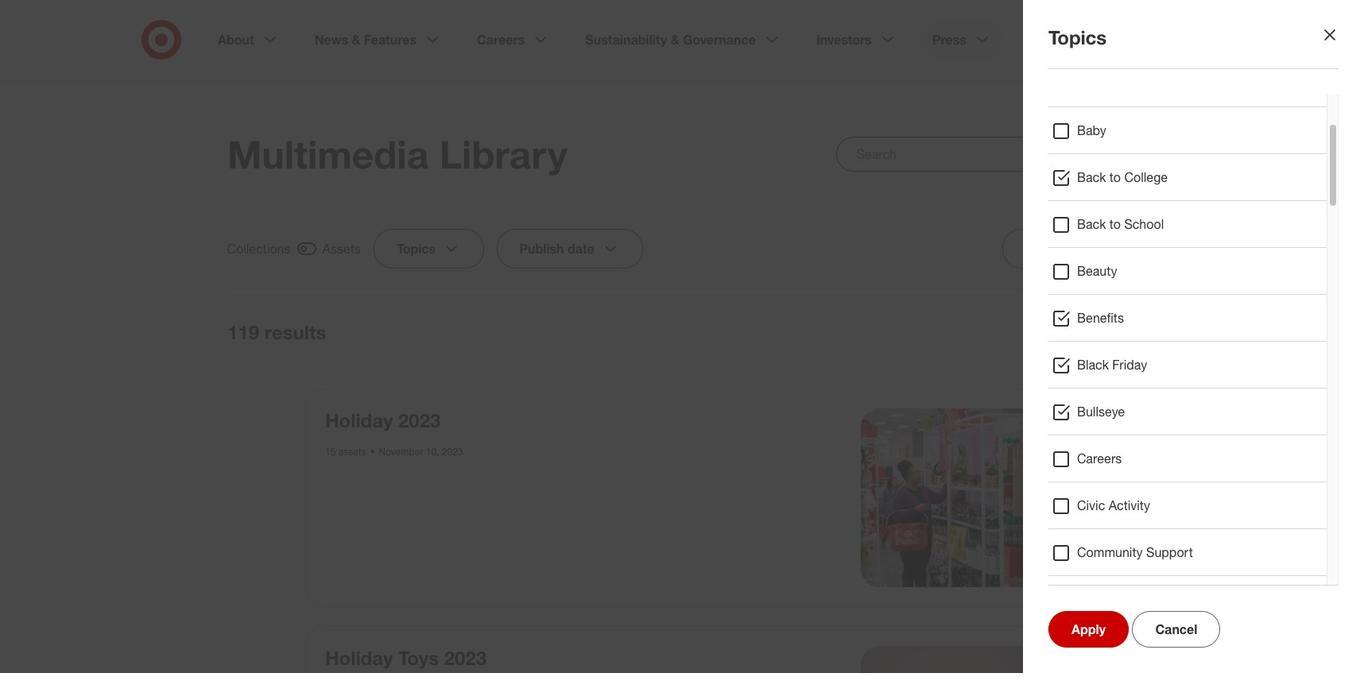 Task type: describe. For each thing, give the bounding box(es) containing it.
checked image
[[297, 239, 316, 258]]

Baby checkbox
[[1052, 122, 1071, 141]]

baby
[[1077, 122, 1107, 138]]

holiday 2023 link
[[325, 409, 441, 433]]

holiday toys 2023
[[325, 646, 487, 670]]

topics inside button
[[397, 241, 436, 257]]

multimedia library
[[227, 131, 568, 177]]

0 vertical spatial 2023
[[398, 409, 441, 433]]

november
[[379, 446, 423, 458]]

friday
[[1113, 357, 1147, 373]]

15 assets
[[325, 446, 366, 458]]

bullseye
[[1077, 404, 1125, 420]]

topics inside dialog
[[1049, 25, 1107, 49]]

apply button
[[1049, 611, 1129, 648]]

assets
[[338, 446, 366, 458]]

a guest carrying a red target basket browses colorful holiday displays. image
[[861, 409, 1039, 587]]

apply
[[1072, 622, 1106, 638]]

holiday for holiday toys 2023
[[325, 646, 393, 670]]

black friday
[[1077, 357, 1147, 373]]

back to school
[[1077, 216, 1164, 232]]

topics button
[[374, 229, 484, 269]]

back for back to school
[[1077, 216, 1106, 232]]

back to college
[[1077, 169, 1168, 185]]

Benefits checkbox
[[1052, 309, 1071, 328]]

benefits
[[1077, 310, 1124, 326]]

Civic Activity checkbox
[[1052, 497, 1071, 516]]

Back to School checkbox
[[1052, 215, 1071, 235]]

Beauty checkbox
[[1052, 262, 1071, 281]]

toys
[[398, 646, 439, 670]]

assets
[[323, 241, 361, 257]]

Careers checkbox
[[1052, 450, 1071, 469]]

collections
[[227, 241, 291, 257]]

10,
[[426, 446, 439, 458]]

Community Support checkbox
[[1052, 544, 1071, 563]]

to for school
[[1110, 216, 1121, 232]]

holiday 2023
[[325, 409, 441, 433]]

civic activity
[[1077, 498, 1150, 514]]

civic
[[1077, 498, 1105, 514]]

community support
[[1077, 545, 1193, 561]]

topics dialog
[[0, 0, 1364, 673]]

119 results
[[227, 320, 326, 344]]

black
[[1077, 357, 1109, 373]]

holiday toys 2023 link
[[325, 646, 487, 670]]



Task type: vqa. For each thing, say whether or not it's contained in the screenshot.
775-
no



Task type: locate. For each thing, give the bounding box(es) containing it.
Back to College checkbox
[[1052, 169, 1071, 188]]

2023 for 10,
[[442, 446, 463, 458]]

back right back to school option
[[1077, 216, 1106, 232]]

Search search field
[[837, 137, 1137, 172]]

2 vertical spatial 2023
[[444, 646, 487, 670]]

to left school
[[1110, 216, 1121, 232]]

1 holiday from the top
[[325, 409, 393, 433]]

0 vertical spatial topics
[[1049, 25, 1107, 49]]

school
[[1125, 216, 1164, 232]]

library
[[439, 131, 568, 177]]

0 vertical spatial holiday
[[325, 409, 393, 433]]

results
[[265, 320, 326, 344]]

careers
[[1077, 451, 1122, 467]]

date
[[568, 241, 595, 257]]

holiday for holiday 2023
[[325, 409, 393, 433]]

1 horizontal spatial topics
[[1049, 25, 1107, 49]]

back for back to college
[[1077, 169, 1106, 185]]

1 vertical spatial topics
[[397, 241, 436, 257]]

to
[[1110, 169, 1121, 185], [1110, 216, 1121, 232]]

support
[[1147, 545, 1193, 561]]

unchecked image
[[1092, 323, 1112, 342]]

2023 right toys
[[444, 646, 487, 670]]

publish date button
[[497, 229, 643, 269]]

community
[[1077, 545, 1143, 561]]

2023 up november 10, 2023
[[398, 409, 441, 433]]

cancel button
[[1133, 611, 1221, 648]]

None checkbox
[[1067, 320, 1137, 344]]

2 back from the top
[[1077, 216, 1106, 232]]

119
[[227, 320, 259, 344]]

back
[[1077, 169, 1106, 185], [1077, 216, 1106, 232]]

topics
[[1049, 25, 1107, 49], [397, 241, 436, 257]]

None checkbox
[[227, 239, 361, 259]]

college
[[1125, 169, 1168, 185]]

to for college
[[1110, 169, 1121, 185]]

1 back from the top
[[1077, 169, 1106, 185]]

cancel
[[1156, 622, 1198, 638]]

15
[[325, 446, 336, 458]]

november 10, 2023
[[379, 446, 463, 458]]

2023 for toys
[[444, 646, 487, 670]]

holiday left toys
[[325, 646, 393, 670]]

activity
[[1109, 498, 1150, 514]]

beauty
[[1077, 263, 1117, 279]]

2023 right 10,
[[442, 446, 463, 458]]

2023
[[398, 409, 441, 433], [442, 446, 463, 458], [444, 646, 487, 670]]

2 to from the top
[[1110, 216, 1121, 232]]

back right back to college "checkbox"
[[1077, 169, 1106, 185]]

1 vertical spatial holiday
[[325, 646, 393, 670]]

publish date
[[520, 241, 595, 257]]

holiday up "assets"
[[325, 409, 393, 433]]

to left college
[[1110, 169, 1121, 185]]

1 vertical spatial back
[[1077, 216, 1106, 232]]

multimedia
[[227, 131, 429, 177]]

0 horizontal spatial topics
[[397, 241, 436, 257]]

Bullseye checkbox
[[1052, 403, 1071, 422]]

Black Friday checkbox
[[1052, 356, 1071, 375]]

2 holiday from the top
[[325, 646, 393, 670]]

holiday
[[325, 409, 393, 433], [325, 646, 393, 670]]

publish
[[520, 241, 565, 257]]

0 vertical spatial to
[[1110, 169, 1121, 185]]

1 to from the top
[[1110, 169, 1121, 185]]

0 vertical spatial back
[[1077, 169, 1106, 185]]

1 vertical spatial to
[[1110, 216, 1121, 232]]

1 vertical spatial 2023
[[442, 446, 463, 458]]



